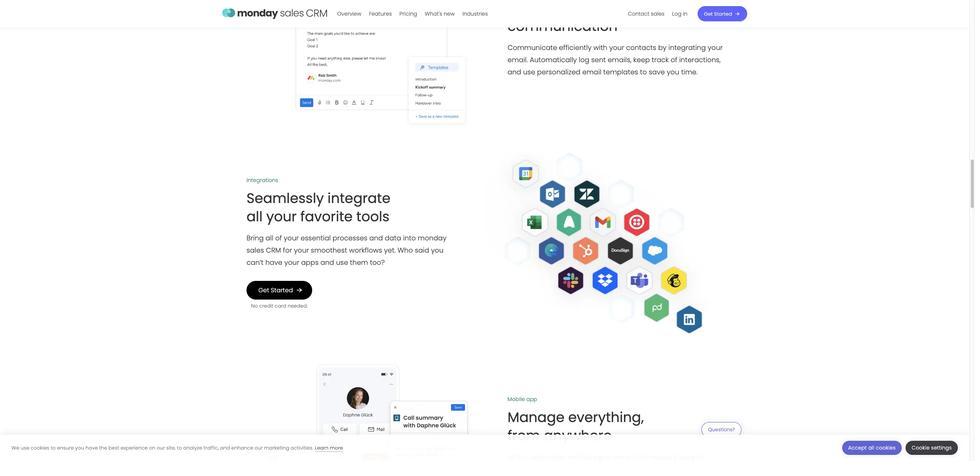 Task type: vqa. For each thing, say whether or not it's contained in the screenshot.
the
yes



Task type: describe. For each thing, give the bounding box(es) containing it.
monday
[[418, 233, 447, 243]]

manage everything, from anywhere
[[508, 408, 648, 446]]

communication
[[508, 16, 618, 36]]

client
[[580, 0, 618, 18]]

the
[[99, 444, 107, 452]]

dialog containing we use cookies to ensure you have the best experience on our site, to analyze traffic, and enhance our marketing activities.
[[0, 435, 970, 461]]

mobile communication image
[[247, 359, 485, 461]]

you inside bring all of your essential processes and data into monday sales crm for your smoothest workflows yet. who said you can't have your apps and use them too?
[[431, 246, 444, 255]]

questions? button
[[702, 422, 742, 442]]

integrate
[[328, 189, 391, 208]]

cookie settings
[[912, 444, 952, 452]]

integrations
[[247, 176, 278, 184]]

seamlessly integrate all your favorite tools
[[247, 189, 391, 227]]

integratios full image
[[485, 177, 723, 310]]

cookies for use
[[31, 444, 49, 452]]

templates
[[604, 67, 639, 77]]

questions?
[[708, 426, 735, 433]]

needed.
[[288, 303, 308, 310]]

email.
[[508, 55, 528, 65]]

and right traffic,
[[220, 444, 230, 452]]

industries
[[463, 10, 488, 18]]

save
[[649, 67, 665, 77]]

centralize
[[508, 0, 577, 18]]

side by side mail integrations updated image
[[247, 0, 485, 128]]

cookie settings button
[[906, 441, 958, 455]]

list containing contact sales
[[625, 0, 692, 27]]

integratios full btm image
[[485, 310, 723, 335]]

analyze
[[183, 444, 202, 452]]

we use cookies to ensure you have the best experience on our site, to analyze traffic, and enhance our marketing activities. learn more
[[11, 444, 343, 452]]

smoothest
[[311, 246, 347, 255]]

0 horizontal spatial started
[[271, 286, 293, 295]]

industries link
[[459, 8, 492, 20]]

enhance
[[231, 444, 253, 452]]

sent
[[592, 55, 606, 65]]

mobile
[[508, 396, 525, 403]]

get inside main element
[[705, 10, 713, 17]]

centralize client communication
[[508, 0, 618, 36]]

and down smoothest
[[321, 258, 334, 267]]

1 vertical spatial get started button
[[247, 281, 313, 300]]

contact
[[628, 10, 650, 18]]

log in link
[[669, 8, 692, 20]]

and inside communicate efficiently with your contacts by integrating your email. automatically log sent emails, keep track of interactions, and use personalized email templates to save you time.
[[508, 67, 522, 77]]

card
[[275, 303, 286, 310]]

contacts
[[627, 43, 657, 52]]

essential
[[301, 233, 331, 243]]

efficiently
[[559, 43, 592, 52]]

2 our from the left
[[255, 444, 263, 452]]

accept
[[849, 444, 867, 452]]

integrating
[[669, 43, 706, 52]]

overview
[[338, 10, 362, 18]]

sales inside contact sales button
[[652, 10, 665, 18]]

contact sales button
[[625, 8, 669, 20]]

learn
[[315, 444, 329, 452]]

overview link
[[334, 8, 366, 20]]

new
[[444, 10, 455, 18]]

experience
[[121, 444, 148, 452]]

pricing link
[[396, 8, 421, 20]]

and up workflows
[[370, 233, 383, 243]]

0 horizontal spatial you
[[75, 444, 84, 452]]

pricing
[[400, 10, 418, 18]]

into
[[403, 233, 416, 243]]

0 horizontal spatial to
[[51, 444, 56, 452]]

more
[[330, 444, 343, 452]]

time.
[[682, 67, 698, 77]]

communicate efficiently with your contacts by integrating your email. automatically log sent emails, keep track of interactions, and use personalized email templates to save you time.
[[508, 43, 723, 77]]

emails,
[[608, 55, 632, 65]]

1 horizontal spatial to
[[177, 444, 182, 452]]

log
[[579, 55, 590, 65]]

use inside communicate efficiently with your contacts by integrating your email. automatically log sent emails, keep track of interactions, and use personalized email templates to save you time.
[[523, 67, 536, 77]]

by
[[659, 43, 667, 52]]

can't
[[247, 258, 264, 267]]

email
[[583, 67, 602, 77]]

activities.
[[291, 444, 313, 452]]

all for accept all cookies
[[869, 444, 875, 452]]

data
[[385, 233, 401, 243]]

site,
[[166, 444, 176, 452]]

manage
[[508, 408, 565, 427]]

automatically
[[530, 55, 577, 65]]

crm
[[266, 246, 281, 255]]

what's new link
[[421, 8, 459, 20]]

bring all of your essential processes and data into monday sales crm for your smoothest workflows yet. who said you can't have your apps and use them too?
[[247, 233, 447, 267]]

best
[[109, 444, 119, 452]]

to inside communicate efficiently with your contacts by integrating your email. automatically log sent emails, keep track of interactions, and use personalized email templates to save you time.
[[640, 67, 647, 77]]

have inside bring all of your essential processes and data into monday sales crm for your smoothest workflows yet. who said you can't have your apps and use them too?
[[266, 258, 283, 267]]

all for bring all of your essential processes and data into monday sales crm for your smoothest workflows yet. who said you can't have your apps and use them too?
[[266, 233, 274, 243]]

app
[[527, 396, 537, 403]]

started inside main element
[[715, 10, 733, 17]]

no credit card needed.
[[251, 303, 308, 310]]

accept all cookies button
[[843, 441, 902, 455]]

from
[[508, 426, 540, 446]]



Task type: locate. For each thing, give the bounding box(es) containing it.
favorite
[[301, 207, 353, 227]]

get started button right in
[[698, 6, 748, 21]]

learn more link
[[315, 444, 343, 452]]

all up the bring
[[247, 207, 263, 227]]

get started button inside main element
[[698, 6, 748, 21]]

started up card
[[271, 286, 293, 295]]

features
[[369, 10, 392, 18]]

all inside seamlessly integrate all your favorite tools
[[247, 207, 263, 227]]

we
[[11, 444, 19, 452]]

sales right contact
[[652, 10, 665, 18]]

our right enhance at the left bottom of the page
[[255, 444, 263, 452]]

list
[[625, 0, 692, 27]]

1 vertical spatial use
[[336, 258, 348, 267]]

0 vertical spatial sales
[[652, 10, 665, 18]]

you
[[667, 67, 680, 77], [431, 246, 444, 255], [75, 444, 84, 452]]

of up crm
[[275, 233, 282, 243]]

1 horizontal spatial you
[[431, 246, 444, 255]]

yet.
[[384, 246, 396, 255]]

what's
[[425, 10, 443, 18]]

to down keep
[[640, 67, 647, 77]]

2 vertical spatial use
[[21, 444, 29, 452]]

monday.com crm and sales image
[[222, 5, 328, 21]]

1 vertical spatial sales
[[247, 246, 264, 255]]

dialog
[[0, 435, 970, 461]]

all inside button
[[869, 444, 875, 452]]

interactions,
[[680, 55, 721, 65]]

use down the email.
[[523, 67, 536, 77]]

you inside communicate efficiently with your contacts by integrating your email. automatically log sent emails, keep track of interactions, and use personalized email templates to save you time.
[[667, 67, 680, 77]]

processes
[[333, 233, 368, 243]]

mobile app
[[508, 396, 537, 403]]

cookies for all
[[876, 444, 896, 452]]

to left ensure
[[51, 444, 56, 452]]

1 horizontal spatial have
[[266, 258, 283, 267]]

who
[[398, 246, 413, 255]]

1 our from the left
[[157, 444, 165, 452]]

have left the
[[86, 444, 98, 452]]

of
[[671, 55, 678, 65], [275, 233, 282, 243]]

1 horizontal spatial of
[[671, 55, 678, 65]]

0 horizontal spatial cookies
[[31, 444, 49, 452]]

to
[[640, 67, 647, 77], [51, 444, 56, 452], [177, 444, 182, 452]]

2 horizontal spatial to
[[640, 67, 647, 77]]

have down crm
[[266, 258, 283, 267]]

tools
[[357, 207, 390, 227]]

0 horizontal spatial of
[[275, 233, 282, 243]]

use inside bring all of your essential processes and data into monday sales crm for your smoothest workflows yet. who said you can't have your apps and use them too?
[[336, 258, 348, 267]]

personalized
[[537, 67, 581, 77]]

seamlessly
[[247, 189, 324, 208]]

1 horizontal spatial get started
[[705, 10, 733, 17]]

get started right in
[[705, 10, 733, 17]]

log
[[673, 10, 682, 18]]

1 horizontal spatial get started button
[[698, 6, 748, 21]]

get
[[705, 10, 713, 17], [259, 286, 269, 295]]

bring
[[247, 233, 264, 243]]

2 vertical spatial all
[[869, 444, 875, 452]]

1 horizontal spatial our
[[255, 444, 263, 452]]

on
[[149, 444, 155, 452]]

cookies inside button
[[876, 444, 896, 452]]

get up credit
[[259, 286, 269, 295]]

your inside seamlessly integrate all your favorite tools
[[266, 207, 297, 227]]

1 horizontal spatial sales
[[652, 10, 665, 18]]

1 vertical spatial you
[[431, 246, 444, 255]]

2 horizontal spatial all
[[869, 444, 875, 452]]

use right we
[[21, 444, 29, 452]]

marketing
[[264, 444, 289, 452]]

0 vertical spatial of
[[671, 55, 678, 65]]

features link
[[366, 8, 396, 20]]

started right in
[[715, 10, 733, 17]]

settings
[[932, 444, 952, 452]]

1 vertical spatial get
[[259, 286, 269, 295]]

get started button up no credit card needed.
[[247, 281, 313, 300]]

no
[[251, 303, 258, 310]]

started
[[715, 10, 733, 17], [271, 286, 293, 295]]

sales down the bring
[[247, 246, 264, 255]]

communicate
[[508, 43, 558, 52]]

your
[[610, 43, 625, 52], [708, 43, 723, 52], [266, 207, 297, 227], [284, 233, 299, 243], [294, 246, 309, 255], [284, 258, 299, 267]]

of right track
[[671, 55, 678, 65]]

for
[[283, 246, 292, 255]]

0 vertical spatial get
[[705, 10, 713, 17]]

0 vertical spatial get started button
[[698, 6, 748, 21]]

said
[[415, 246, 429, 255]]

log in
[[673, 10, 688, 18]]

0 horizontal spatial all
[[247, 207, 263, 227]]

them
[[350, 258, 368, 267]]

1 vertical spatial started
[[271, 286, 293, 295]]

main element
[[334, 0, 748, 27]]

workflows
[[349, 246, 382, 255]]

of inside communicate efficiently with your contacts by integrating your email. automatically log sent emails, keep track of interactions, and use personalized email templates to save you time.
[[671, 55, 678, 65]]

0 vertical spatial get started
[[705, 10, 733, 17]]

sales
[[652, 10, 665, 18], [247, 246, 264, 255]]

accept all cookies
[[849, 444, 896, 452]]

what's new
[[425, 10, 455, 18]]

sales inside bring all of your essential processes and data into monday sales crm for your smoothest workflows yet. who said you can't have your apps and use them too?
[[247, 246, 264, 255]]

2 horizontal spatial use
[[523, 67, 536, 77]]

get started button
[[698, 6, 748, 21], [247, 281, 313, 300]]

too?
[[370, 258, 385, 267]]

you right ensure
[[75, 444, 84, 452]]

0 horizontal spatial get started button
[[247, 281, 313, 300]]

1 vertical spatial have
[[86, 444, 98, 452]]

0 vertical spatial you
[[667, 67, 680, 77]]

get started up no credit card needed.
[[259, 286, 293, 295]]

keep
[[634, 55, 650, 65]]

1 vertical spatial all
[[266, 233, 274, 243]]

0 horizontal spatial get
[[259, 286, 269, 295]]

2 vertical spatial you
[[75, 444, 84, 452]]

all up crm
[[266, 233, 274, 243]]

use left them at the left bottom of page
[[336, 258, 348, 267]]

with
[[594, 43, 608, 52]]

1 horizontal spatial get
[[705, 10, 713, 17]]

0 horizontal spatial sales
[[247, 246, 264, 255]]

get started inside main element
[[705, 10, 733, 17]]

track
[[652, 55, 669, 65]]

anywhere
[[544, 426, 612, 446]]

0 vertical spatial all
[[247, 207, 263, 227]]

contact sales
[[628, 10, 665, 18]]

1 horizontal spatial started
[[715, 10, 733, 17]]

have
[[266, 258, 283, 267], [86, 444, 98, 452]]

1 horizontal spatial all
[[266, 233, 274, 243]]

cookies right we
[[31, 444, 49, 452]]

0 vertical spatial have
[[266, 258, 283, 267]]

0 vertical spatial started
[[715, 10, 733, 17]]

1 vertical spatial get started
[[259, 286, 293, 295]]

all right accept
[[869, 444, 875, 452]]

0 vertical spatial use
[[523, 67, 536, 77]]

0 horizontal spatial get started
[[259, 286, 293, 295]]

you down monday
[[431, 246, 444, 255]]

1 horizontal spatial use
[[336, 258, 348, 267]]

to right site, at the left bottom of the page
[[177, 444, 182, 452]]

cookie
[[912, 444, 930, 452]]

of inside bring all of your essential processes and data into monday sales crm for your smoothest workflows yet. who said you can't have your apps and use them too?
[[275, 233, 282, 243]]

and
[[508, 67, 522, 77], [370, 233, 383, 243], [321, 258, 334, 267], [220, 444, 230, 452]]

2 horizontal spatial you
[[667, 67, 680, 77]]

1 horizontal spatial cookies
[[876, 444, 896, 452]]

all inside bring all of your essential processes and data into monday sales crm for your smoothest workflows yet. who said you can't have your apps and use them too?
[[266, 233, 274, 243]]

ensure
[[57, 444, 74, 452]]

0 horizontal spatial use
[[21, 444, 29, 452]]

our right on
[[157, 444, 165, 452]]

0 horizontal spatial have
[[86, 444, 98, 452]]

0 horizontal spatial our
[[157, 444, 165, 452]]

and down the email.
[[508, 67, 522, 77]]

you right save
[[667, 67, 680, 77]]

credit
[[259, 303, 274, 310]]

all
[[247, 207, 263, 227], [266, 233, 274, 243], [869, 444, 875, 452]]

traffic,
[[204, 444, 219, 452]]

get right in
[[705, 10, 713, 17]]

1 vertical spatial of
[[275, 233, 282, 243]]

get started
[[705, 10, 733, 17], [259, 286, 293, 295]]

apps
[[301, 258, 319, 267]]

in
[[684, 10, 688, 18]]

cookies
[[31, 444, 49, 452], [876, 444, 896, 452]]

cookies right accept
[[876, 444, 896, 452]]

integratios full top image
[[485, 152, 723, 177]]



